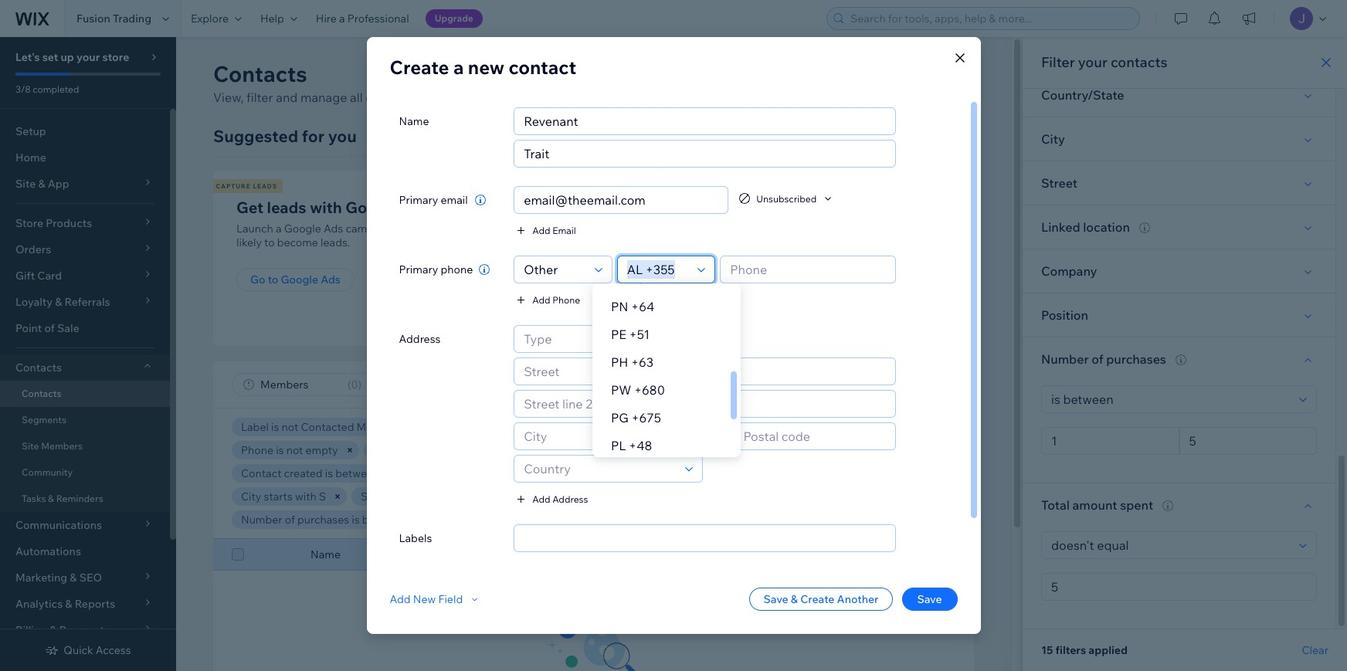 Task type: locate. For each thing, give the bounding box(es) containing it.
1 horizontal spatial clear
[[1302, 643, 1329, 657]]

1 vertical spatial location
[[527, 490, 568, 504]]

1 vertical spatial purchases
[[297, 513, 349, 527]]

0 horizontal spatial spent
[[547, 513, 576, 527]]

phone
[[552, 294, 580, 306], [241, 443, 273, 457], [626, 548, 658, 562]]

0 horizontal spatial city
[[241, 490, 261, 504]]

1 vertical spatial select an option field
[[1047, 532, 1295, 558]]

list box
[[592, 265, 741, 460]]

1 horizontal spatial member
[[902, 548, 945, 562]]

1 horizontal spatial spent
[[1120, 497, 1153, 513]]

1 horizontal spatial city
[[1041, 131, 1065, 147]]

1 horizontal spatial &
[[791, 592, 798, 606]]

1 vertical spatial primary
[[399, 263, 438, 277]]

1 vertical spatial &
[[791, 592, 798, 606]]

0 horizontal spatial linked
[[491, 490, 525, 504]]

empty down contacted
[[305, 443, 338, 457]]

& left the another
[[791, 592, 798, 606]]

point of sale
[[15, 321, 79, 335]]

0 horizontal spatial number
[[241, 513, 282, 527]]

linked for linked location doesn't equal any of hickory drive
[[491, 490, 525, 504]]

a right or
[[898, 222, 903, 236]]

1 vertical spatial phone
[[241, 443, 273, 457]]

save inside button
[[917, 592, 942, 606]]

1 horizontal spatial number
[[1041, 351, 1089, 367]]

ph
[[611, 355, 628, 370]]

1 vertical spatial clear
[[1302, 643, 1329, 657]]

contacts inside popup button
[[15, 361, 62, 375]]

add down 'add email' button
[[532, 294, 550, 306]]

clear
[[651, 514, 675, 525], [1302, 643, 1329, 657]]

address down birthdate
[[552, 493, 588, 505]]

0 vertical spatial leads.
[[528, 90, 561, 105]]

add for add new field
[[390, 592, 411, 606]]

& for reminders
[[48, 493, 54, 504]]

15
[[1041, 643, 1053, 657]]

with inside get leads with google ads launch a google ads campaign to target people likely to become leads.
[[310, 198, 342, 217]]

2 vertical spatial ads
[[321, 273, 341, 287]]

of
[[366, 90, 377, 105], [44, 321, 55, 335], [1092, 351, 1104, 367], [661, 490, 671, 504], [285, 513, 295, 527]]

address inside button
[[552, 493, 588, 505]]

1 horizontal spatial address
[[552, 493, 588, 505]]

your inside grow your contact list add contacts by importing them via gmail or a csv file.
[[714, 198, 747, 217]]

primary up target
[[399, 193, 438, 207]]

member
[[373, 443, 416, 457], [902, 548, 945, 562]]

pg +675
[[611, 410, 661, 426]]

add inside grow your contact list add contacts by importing them via gmail or a csv file.
[[670, 222, 691, 236]]

type field up ph
[[519, 326, 675, 352]]

0 vertical spatial member
[[373, 443, 416, 457]]

add left new
[[390, 592, 411, 606]]

let's
[[15, 50, 40, 64]]

2 type field from the top
[[519, 326, 675, 352]]

target
[[411, 222, 442, 236]]

1 horizontal spatial create
[[800, 592, 835, 606]]

subscriber
[[516, 420, 570, 434]]

number down starts
[[241, 513, 282, 527]]

number for number of purchases is between 1 and 5
[[241, 513, 282, 527]]

add up the add phone button
[[532, 224, 550, 236]]

1 vertical spatial clear button
[[1302, 643, 1329, 657]]

amount down from number field
[[1073, 497, 1117, 513]]

street up linked location
[[1041, 175, 1078, 191]]

and down member status is not a member on the left bottom of the page
[[448, 467, 468, 480]]

0 vertical spatial between
[[335, 467, 380, 480]]

company
[[1041, 263, 1097, 279]]

email down total amount spent is not 5
[[484, 548, 511, 562]]

leads
[[267, 198, 306, 217]]

Unsaved view field
[[256, 374, 343, 396]]

0 horizontal spatial 5
[[438, 513, 444, 527]]

likely
[[236, 236, 262, 250]]

pn
[[611, 299, 628, 314]]

tasks & reminders
[[22, 493, 103, 504]]

0 vertical spatial name
[[399, 114, 429, 128]]

create for create contact
[[867, 66, 906, 82]]

status
[[572, 420, 603, 434], [835, 420, 866, 434], [418, 443, 449, 457], [948, 548, 979, 562]]

with for google
[[310, 198, 342, 217]]

email up member
[[486, 420, 514, 434]]

0 vertical spatial contacts
[[1111, 53, 1168, 71]]

status down customers
[[418, 443, 449, 457]]

add for add phone
[[532, 294, 550, 306]]

status up the save button
[[948, 548, 979, 562]]

street down contact created is between dec 22, 2023 and dec 10, 2023
[[361, 490, 392, 504]]

0 horizontal spatial member
[[373, 443, 416, 457]]

number for number of purchases
[[1041, 351, 1089, 367]]

1 horizontal spatial 5
[[608, 513, 614, 527]]

a inside get leads with google ads launch a google ads campaign to target people likely to become leads.
[[276, 222, 282, 236]]

add inside 'add email' button
[[532, 224, 550, 236]]

&
[[48, 493, 54, 504], [791, 592, 798, 606]]

1 horizontal spatial total
[[1041, 497, 1070, 513]]

primary left phone
[[399, 263, 438, 277]]

clear for the rightmost clear button
[[1302, 643, 1329, 657]]

2 primary from the top
[[399, 263, 438, 277]]

name down site's
[[399, 114, 429, 128]]

create
[[390, 56, 449, 79], [867, 66, 906, 82], [800, 592, 835, 606]]

save inside "button"
[[764, 592, 788, 606]]

save for save
[[917, 592, 942, 606]]

location up total amount spent is not 5
[[527, 490, 568, 504]]

email down "email" field
[[552, 224, 576, 236]]

not down doesn't
[[589, 513, 605, 527]]

save & create another button
[[750, 588, 893, 611]]

1 vertical spatial member
[[902, 548, 945, 562]]

campaign
[[346, 222, 396, 236]]

& inside sidebar element
[[48, 493, 54, 504]]

Street field
[[519, 358, 891, 385]]

None checkbox
[[232, 545, 244, 564]]

city
[[1041, 131, 1065, 147], [241, 490, 261, 504]]

contact up "learn"
[[509, 56, 576, 79]]

days
[[678, 467, 701, 480]]

google inside button
[[281, 273, 318, 287]]

1 horizontal spatial leads.
[[528, 90, 561, 105]]

filter
[[246, 90, 273, 105]]

0 horizontal spatial contact
[[241, 467, 282, 480]]

city for city starts with s
[[241, 490, 261, 504]]

2 vertical spatial google
[[281, 273, 318, 287]]

all
[[350, 90, 363, 105]]

leads. inside contacts view, filter and manage all of your site's customers and leads. learn more
[[528, 90, 561, 105]]

country/state is algeria
[[736, 467, 856, 480]]

pn +64
[[611, 299, 654, 314]]

0 vertical spatial select an option field
[[1047, 386, 1295, 412]]

email left deliverability
[[738, 420, 765, 434]]

email
[[552, 224, 576, 236], [486, 420, 514, 434], [738, 420, 765, 434], [484, 548, 511, 562]]

algeria
[[820, 467, 856, 480]]

create inside "button"
[[800, 592, 835, 606]]

not left member
[[462, 443, 479, 457]]

your right up
[[76, 50, 100, 64]]

1 vertical spatial name
[[311, 548, 341, 562]]

0 vertical spatial &
[[48, 493, 54, 504]]

importing
[[755, 222, 805, 236]]

create for create a new contact
[[390, 56, 449, 79]]

0 horizontal spatial contacts
[[694, 222, 738, 236]]

pa +507
[[611, 271, 659, 287]]

and right 1 on the bottom of page
[[416, 513, 435, 527]]

add up total amount spent is not 5
[[532, 493, 550, 505]]

0 horizontal spatial 2023
[[421, 467, 446, 480]]

save
[[764, 592, 788, 606], [917, 592, 942, 606]]

is left 1 on the bottom of page
[[352, 513, 360, 527]]

1 horizontal spatial 2023
[[509, 467, 534, 480]]

0 vertical spatial with
[[310, 198, 342, 217]]

and down new
[[503, 90, 525, 105]]

and right filter at left
[[276, 90, 298, 105]]

5
[[438, 513, 444, 527], [608, 513, 614, 527]]

to
[[398, 222, 408, 236], [264, 236, 275, 250], [268, 273, 278, 287]]

location
[[1083, 219, 1130, 235], [527, 490, 568, 504]]

created
[[284, 467, 323, 480]]

1 select an option field from the top
[[1047, 386, 1295, 412]]

dec left 10,
[[470, 467, 490, 480]]

1 horizontal spatial street
[[1041, 175, 1078, 191]]

phone down label
[[241, 443, 273, 457]]

contacts up filter at left
[[213, 60, 307, 87]]

go
[[250, 273, 265, 287]]

0 vertical spatial linked
[[1041, 219, 1080, 235]]

1 primary from the top
[[399, 193, 438, 207]]

22,
[[404, 467, 419, 480]]

location for linked location doesn't equal any of hickory drive
[[527, 490, 568, 504]]

0 vertical spatial phone
[[552, 294, 580, 306]]

your up the 'by'
[[714, 198, 747, 217]]

1 horizontal spatial purchases
[[1106, 351, 1166, 367]]

0 vertical spatial contact
[[909, 66, 956, 82]]

assignee is jacob simon
[[567, 443, 693, 457]]

spent down from number field
[[1120, 497, 1153, 513]]

Email field
[[519, 187, 723, 213]]

0 horizontal spatial leads.
[[321, 236, 350, 250]]

& right tasks
[[48, 493, 54, 504]]

Select an option field
[[1047, 386, 1295, 412], [1047, 532, 1295, 558]]

contacts up segments
[[22, 388, 61, 399]]

Type field
[[519, 256, 590, 283], [519, 326, 675, 352]]

1 horizontal spatial empty
[[424, 490, 457, 504]]

5 down linked location doesn't equal any of hickory drive
[[608, 513, 614, 527]]

between left 1 on the bottom of page
[[362, 513, 406, 527]]

0 horizontal spatial location
[[527, 490, 568, 504]]

contact inside button
[[909, 66, 956, 82]]

contacts
[[691, 182, 731, 190]]

is down doesn't
[[578, 513, 586, 527]]

filter your contacts
[[1041, 53, 1168, 71]]

save button
[[902, 588, 957, 611]]

0 vertical spatial clear
[[651, 514, 675, 525]]

1 vertical spatial contacts
[[694, 222, 738, 236]]

email for email
[[484, 548, 511, 562]]

2 horizontal spatial phone
[[626, 548, 658, 562]]

add for add address
[[532, 493, 550, 505]]

a right hire on the top left of the page
[[339, 12, 345, 25]]

name down the number of purchases is between 1 and 5
[[311, 548, 341, 562]]

1 horizontal spatial contact
[[751, 198, 807, 217]]

select an option field up the 'enter a value' number field at the bottom of page
[[1047, 532, 1295, 558]]

leads. left "learn"
[[528, 90, 561, 105]]

0 horizontal spatial clear button
[[640, 511, 686, 529]]

country/state for country/state is algeria
[[736, 467, 807, 480]]

address
[[399, 332, 441, 346], [552, 493, 588, 505], [768, 548, 810, 562]]

phone inside button
[[552, 294, 580, 306]]

1 vertical spatial linked
[[491, 490, 525, 504]]

last
[[641, 467, 659, 480]]

1 vertical spatial between
[[362, 513, 406, 527]]

more
[[600, 90, 630, 105]]

contact inside grow your contact list add contacts by importing them via gmail or a csv file.
[[751, 198, 807, 217]]

member for member status
[[902, 548, 945, 562]]

is up pl
[[606, 420, 614, 434]]

dec left "22,"
[[382, 467, 402, 480]]

0 vertical spatial city
[[1041, 131, 1065, 147]]

total
[[1041, 497, 1070, 513], [479, 513, 503, 527]]

1 save from the left
[[764, 592, 788, 606]]

with right the leads
[[310, 198, 342, 217]]

is up s
[[325, 467, 333, 480]]

phone left pn on the left top of the page
[[552, 294, 580, 306]]

empty down member status is not a member on the left bottom of the page
[[424, 490, 457, 504]]

1 horizontal spatial amount
[[1073, 497, 1117, 513]]

contacts view, filter and manage all of your site's customers and leads. learn more
[[213, 60, 630, 105]]

city down filter
[[1041, 131, 1065, 147]]

linked down 10,
[[491, 490, 525, 504]]

contacts right import
[[722, 273, 768, 287]]

location up company
[[1083, 219, 1130, 235]]

2 horizontal spatial create
[[867, 66, 906, 82]]

1 vertical spatial city
[[241, 490, 261, 504]]

suggested for you
[[213, 126, 357, 146]]

None field
[[529, 525, 891, 552]]

country/state down filter your contacts at right
[[1041, 87, 1124, 103]]

0 vertical spatial purchases
[[1106, 351, 1166, 367]]

add email
[[532, 224, 576, 236]]

1 vertical spatial country/state
[[736, 467, 807, 480]]

launch
[[236, 222, 273, 236]]

get
[[650, 182, 665, 190]]

select an option field for number of purchases
[[1047, 386, 1295, 412]]

not up created at left bottom
[[286, 443, 303, 457]]

contact
[[909, 66, 956, 82], [241, 467, 282, 480]]

contacts inside contacts view, filter and manage all of your site's customers and leads. learn more
[[213, 60, 307, 87]]

your left site's
[[380, 90, 406, 105]]

empty for street is not empty
[[424, 490, 457, 504]]

of inside point of sale link
[[44, 321, 55, 335]]

type field up the add phone
[[519, 256, 590, 283]]

quick
[[64, 643, 93, 657]]

1 vertical spatial contact
[[241, 467, 282, 480]]

Last name field
[[519, 141, 891, 167]]

to right go
[[268, 273, 278, 287]]

to right likely
[[264, 236, 275, 250]]

0 horizontal spatial country/state
[[736, 467, 807, 480]]

community link
[[0, 460, 170, 486]]

starts
[[264, 490, 293, 504]]

quick access
[[64, 643, 131, 657]]

country/state down zip/ postal code field
[[736, 467, 807, 480]]

a down the leads
[[276, 222, 282, 236]]

0 horizontal spatial street
[[361, 490, 392, 504]]

0 horizontal spatial phone
[[241, 443, 273, 457]]

email for email deliverability status is inactive
[[738, 420, 765, 434]]

not down "22,"
[[405, 490, 422, 504]]

0 vertical spatial location
[[1083, 219, 1130, 235]]

2023 right 10,
[[509, 467, 534, 480]]

1 horizontal spatial dec
[[470, 467, 490, 480]]

2 vertical spatial phone
[[626, 548, 658, 562]]

purchases for number of purchases is between 1 and 5
[[297, 513, 349, 527]]

ads inside button
[[321, 273, 341, 287]]

ads left campaign
[[324, 222, 343, 236]]

0 horizontal spatial create
[[390, 56, 449, 79]]

google
[[345, 198, 400, 217], [284, 222, 321, 236], [281, 273, 318, 287]]

to inside button
[[268, 273, 278, 287]]

contacts inside contacts link
[[22, 388, 61, 399]]

pw +680
[[611, 382, 665, 398]]

purchases for number of purchases
[[1106, 351, 1166, 367]]

1 horizontal spatial name
[[399, 114, 429, 128]]

between down "me"
[[335, 467, 380, 480]]

primary
[[399, 193, 438, 207], [399, 263, 438, 277]]

1 horizontal spatial location
[[1083, 219, 1130, 235]]

(
[[348, 378, 351, 392]]

1 vertical spatial street
[[361, 490, 392, 504]]

name
[[399, 114, 429, 128], [311, 548, 341, 562]]

contacts down point of sale
[[15, 361, 62, 375]]

is right label
[[271, 420, 279, 434]]

amount for total amount spent is not 5
[[506, 513, 545, 527]]

member up contact created is between dec 22, 2023 and dec 10, 2023
[[373, 443, 416, 457]]

city left starts
[[241, 490, 261, 504]]

2 select an option field from the top
[[1047, 532, 1295, 558]]

1 horizontal spatial linked
[[1041, 219, 1080, 235]]

people
[[444, 222, 479, 236]]

not up "phone is not empty"
[[282, 420, 298, 434]]

contact up importing
[[751, 198, 807, 217]]

& inside "button"
[[791, 592, 798, 606]]

1 horizontal spatial phone
[[552, 294, 580, 306]]

0 horizontal spatial clear
[[651, 514, 675, 525]]

create inside button
[[867, 66, 906, 82]]

0 vertical spatial number
[[1041, 351, 1089, 367]]

0 horizontal spatial save
[[764, 592, 788, 606]]

0 vertical spatial empty
[[305, 443, 338, 457]]

by
[[740, 222, 752, 236]]

2023 right "22,"
[[421, 467, 446, 480]]

0 horizontal spatial &
[[48, 493, 54, 504]]

deliverability
[[768, 420, 833, 434]]

1 vertical spatial address
[[552, 493, 588, 505]]

ads down get leads with google ads launch a google ads campaign to target people likely to become leads.
[[321, 273, 341, 287]]

2 save from the left
[[917, 592, 942, 606]]

with left s
[[295, 490, 316, 504]]

5 right 1 on the bottom of page
[[438, 513, 444, 527]]

empty
[[305, 443, 338, 457], [424, 490, 457, 504]]

to left target
[[398, 222, 408, 236]]

1 horizontal spatial contact
[[909, 66, 956, 82]]

0 vertical spatial street
[[1041, 175, 1078, 191]]

0 vertical spatial contact
[[509, 56, 576, 79]]

0 vertical spatial address
[[399, 332, 441, 346]]

1 horizontal spatial save
[[917, 592, 942, 606]]

add phone
[[532, 294, 580, 306]]

amount for total amount spent
[[1073, 497, 1117, 513]]

google down become
[[281, 273, 318, 287]]

add email button
[[514, 223, 576, 237]]

add down grow
[[670, 222, 691, 236]]

amount down the add address button
[[506, 513, 545, 527]]

0 vertical spatial clear button
[[640, 511, 686, 529]]

list containing get leads with google ads
[[211, 171, 1077, 346]]

of for point of sale
[[44, 321, 55, 335]]

contacts inside grow your contact list add contacts by importing them via gmail or a csv file.
[[694, 222, 738, 236]]

google down the leads
[[284, 222, 321, 236]]

1 2023 from the left
[[421, 467, 446, 480]]

street is not empty
[[361, 490, 457, 504]]

0 horizontal spatial address
[[399, 332, 441, 346]]

professional
[[347, 12, 409, 25]]

2 2023 from the left
[[509, 467, 534, 480]]

1 vertical spatial contact
[[751, 198, 807, 217]]

member up the save button
[[902, 548, 945, 562]]

address up the save & create another "button"
[[768, 548, 810, 562]]

10,
[[492, 467, 507, 480]]

clear inside button
[[651, 514, 675, 525]]

not for street is not empty
[[405, 490, 422, 504]]

a left member
[[481, 443, 487, 457]]

list
[[211, 171, 1077, 346]]

linked up company
[[1041, 219, 1080, 235]]

a left new
[[453, 56, 464, 79]]

google up campaign
[[345, 198, 400, 217]]

0 horizontal spatial dec
[[382, 467, 402, 480]]

select an option field up from number field
[[1047, 386, 1295, 412]]

1 vertical spatial empty
[[424, 490, 457, 504]]

leads. right become
[[321, 236, 350, 250]]

1 vertical spatial leads.
[[321, 236, 350, 250]]

setup link
[[0, 118, 170, 144]]

spent down add address at the bottom left
[[547, 513, 576, 527]]



Task type: describe. For each thing, give the bounding box(es) containing it.
Country field
[[519, 456, 680, 482]]

new
[[413, 592, 436, 606]]

email inside button
[[552, 224, 576, 236]]

clear for the top clear button
[[651, 514, 675, 525]]

empty for phone is not empty
[[305, 443, 338, 457]]

import
[[684, 273, 719, 287]]

contacts inside import contacts button
[[722, 273, 768, 287]]

leads. inside get leads with google ads launch a google ads campaign to target people likely to become leads.
[[321, 236, 350, 250]]

me
[[357, 420, 373, 434]]

quick access button
[[45, 643, 131, 657]]

1 horizontal spatial clear button
[[1302, 643, 1329, 657]]

create contact button
[[834, 60, 974, 88]]

1 vertical spatial ads
[[324, 222, 343, 236]]

the
[[622, 467, 639, 480]]

sale
[[57, 321, 79, 335]]

0 vertical spatial google
[[345, 198, 400, 217]]

not for label is not contacted me and customers
[[282, 420, 298, 434]]

home link
[[0, 144, 170, 171]]

street for street
[[1041, 175, 1078, 191]]

more
[[667, 182, 689, 190]]

inactive
[[879, 420, 918, 434]]

jacob
[[626, 443, 658, 457]]

your inside contacts view, filter and manage all of your site's customers and leads. learn more
[[380, 90, 406, 105]]

email
[[441, 193, 468, 207]]

)
[[358, 378, 362, 392]]

customers
[[396, 420, 452, 434]]

become
[[277, 236, 318, 250]]

Search... field
[[789, 374, 950, 396]]

customers
[[440, 90, 500, 105]]

another
[[837, 592, 879, 606]]

Zip/ Postal code field
[[713, 423, 891, 450]]

filters
[[1056, 643, 1086, 657]]

Phone field
[[726, 256, 891, 283]]

total for total amount spent is not 5
[[479, 513, 503, 527]]

To number field
[[1185, 428, 1312, 454]]

linked location
[[1041, 219, 1130, 235]]

2 vertical spatial address
[[768, 548, 810, 562]]

3/8 completed
[[15, 83, 79, 95]]

upgrade button
[[425, 9, 483, 28]]

reminders
[[56, 493, 103, 504]]

site's
[[408, 90, 437, 105]]

status down search... field
[[835, 420, 866, 434]]

primary for primary email
[[399, 193, 438, 207]]

members
[[41, 440, 83, 452]]

+63
[[631, 355, 653, 370]]

get
[[236, 198, 263, 217]]

pe
[[611, 327, 626, 342]]

a inside "hire a professional" link
[[339, 12, 345, 25]]

is left inactive in the right bottom of the page
[[869, 420, 877, 434]]

0 vertical spatial ads
[[403, 198, 432, 217]]

0 horizontal spatial name
[[311, 548, 341, 562]]

is down contact created is between dec 22, 2023 and dec 10, 2023
[[394, 490, 402, 504]]

point of sale link
[[0, 315, 170, 341]]

up
[[61, 50, 74, 64]]

phone is not empty
[[241, 443, 338, 457]]

1 horizontal spatial contacts
[[1111, 53, 1168, 71]]

position
[[1041, 307, 1088, 323]]

completed
[[33, 83, 79, 95]]

is up starts
[[276, 443, 284, 457]]

linked for linked location
[[1041, 219, 1080, 235]]

explore
[[191, 12, 229, 25]]

s
[[319, 490, 326, 504]]

linked location doesn't equal any of hickory drive
[[491, 490, 741, 504]]

import contacts button
[[670, 268, 782, 291]]

not for phone is not empty
[[286, 443, 303, 457]]

home
[[15, 151, 46, 165]]

labels
[[399, 531, 432, 545]]

Enter a value number field
[[1047, 574, 1312, 600]]

add for add email
[[532, 224, 550, 236]]

+51
[[629, 327, 650, 342]]

sidebar element
[[0, 37, 176, 671]]

1 5 from the left
[[438, 513, 444, 527]]

manage
[[300, 90, 347, 105]]

number of purchases
[[1041, 351, 1166, 367]]

add address
[[532, 493, 588, 505]]

any
[[640, 490, 658, 504]]

save for save & create another
[[764, 592, 788, 606]]

0 horizontal spatial contact
[[509, 56, 576, 79]]

2 5 from the left
[[608, 513, 614, 527]]

new
[[468, 56, 505, 79]]

of inside contacts view, filter and manage all of your site's customers and leads. learn more
[[366, 90, 377, 105]]

and right "me"
[[375, 420, 394, 434]]

City field
[[519, 423, 697, 450]]

your inside sidebar element
[[76, 50, 100, 64]]

+507
[[629, 271, 659, 287]]

pa
[[611, 271, 626, 287]]

is left the algeria
[[810, 467, 818, 480]]

select an option field for total amount spent
[[1047, 532, 1295, 558]]

csv
[[670, 236, 693, 250]]

1 type field from the top
[[519, 256, 590, 283]]

total for total amount spent
[[1041, 497, 1070, 513]]

grow your contact list add contacts by importing them via gmail or a csv file.
[[670, 198, 903, 250]]

your right filter
[[1078, 53, 1108, 71]]

community
[[22, 467, 73, 478]]

save & create another
[[764, 592, 879, 606]]

suggested
[[213, 126, 298, 146]]

First name field
[[519, 108, 891, 134]]

Street line 2 (Optional) field
[[519, 391, 891, 417]]

Search for tools, apps, help & more... field
[[846, 8, 1135, 29]]

site members
[[22, 440, 83, 452]]

90
[[662, 467, 675, 480]]

birthdate in the last 90 days
[[561, 467, 701, 480]]

member status
[[902, 548, 979, 562]]

From number field
[[1047, 428, 1174, 454]]

email for email subscriber status is never subscribed
[[486, 420, 514, 434]]

add new field
[[390, 592, 463, 606]]

assignee
[[567, 443, 614, 457]]

of for number of purchases
[[1092, 351, 1104, 367]]

primary email
[[399, 193, 468, 207]]

city for city
[[1041, 131, 1065, 147]]

street for street is not empty
[[361, 490, 392, 504]]

Code field
[[622, 256, 693, 283]]

phone for phone is not empty
[[241, 443, 273, 457]]

total amount spent
[[1041, 497, 1153, 513]]

15 filters applied
[[1041, 643, 1128, 657]]

is left +48
[[616, 443, 624, 457]]

& for create
[[791, 592, 798, 606]]

site
[[22, 440, 39, 452]]

label
[[241, 420, 269, 434]]

create contact
[[867, 66, 956, 82]]

2 dec from the left
[[470, 467, 490, 480]]

access
[[96, 643, 131, 657]]

go to google ads
[[250, 273, 341, 287]]

hire a professional
[[316, 12, 409, 25]]

0
[[351, 378, 358, 392]]

spent for total amount spent is not 5
[[547, 513, 576, 527]]

( 0 )
[[348, 378, 362, 392]]

+680
[[634, 382, 665, 398]]

of for number of purchases is between 1 and 5
[[285, 513, 295, 527]]

a inside grow your contact list add contacts by importing them via gmail or a csv file.
[[898, 222, 903, 236]]

list box containing pa +507
[[592, 265, 741, 460]]

setup
[[15, 124, 46, 138]]

phone for phone
[[626, 548, 658, 562]]

with for s
[[295, 490, 316, 504]]

status up assignee
[[572, 420, 603, 434]]

grow
[[670, 198, 710, 217]]

spent for total amount spent
[[1120, 497, 1153, 513]]

1 vertical spatial google
[[284, 222, 321, 236]]

let's set up your store
[[15, 50, 129, 64]]

capture leads
[[216, 182, 277, 190]]

unsubscribed
[[756, 193, 817, 204]]

contacts button
[[0, 355, 170, 381]]

email subscriber status is never subscribed
[[486, 420, 703, 434]]

1 dec from the left
[[382, 467, 402, 480]]

member for member status is not a member
[[373, 443, 416, 457]]

pg
[[611, 410, 628, 426]]

number of purchases is between 1 and 5
[[241, 513, 444, 527]]

is down customers
[[452, 443, 460, 457]]

point
[[15, 321, 42, 335]]

pe +51
[[611, 327, 650, 342]]

label is not contacted me and customers
[[241, 420, 452, 434]]

fusion
[[76, 12, 110, 25]]

create a new contact
[[390, 56, 576, 79]]

capture
[[216, 182, 251, 190]]

simon
[[661, 443, 693, 457]]

site members link
[[0, 433, 170, 460]]

contacts link
[[0, 381, 170, 407]]

location for linked location
[[1083, 219, 1130, 235]]

country/state for country/state
[[1041, 87, 1124, 103]]

primary for primary phone
[[399, 263, 438, 277]]

you
[[328, 126, 357, 146]]



Task type: vqa. For each thing, say whether or not it's contained in the screenshot.
option
no



